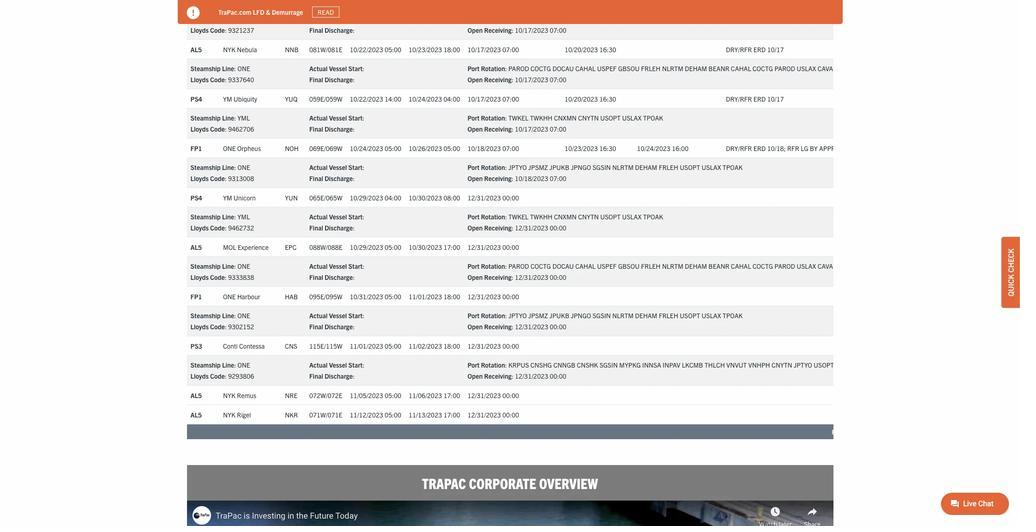 Task type: locate. For each thing, give the bounding box(es) containing it.
6 receiving from the top
[[485, 273, 512, 282]]

al5 down steamship line : one lloyds code : 9321237
[[191, 45, 202, 53]]

actual for steamship line : one lloyds code : 9313008
[[309, 163, 328, 172]]

vnhph inside port rotation : krpus cnshg cnngb cnshk sgsin mypkg innsa inpav lkcmb thlch vnvut vnhph cnytn jptyo usopt uslax tpoak open receiving : 10/17/2023 07:00
[[749, 15, 771, 23]]

2 vertical spatial dry/rfr
[[726, 144, 753, 152]]

vnvut inside port rotation : krpus cnshg cnngb cnshk sgsin mypkg innsa inpav lkcmb thlch vnvut vnhph cnytn jptyo usopt uslax tpoak open receiving : 10/17/2023 07:00
[[727, 15, 747, 23]]

2 dry/rfr erd 10/17 from the top
[[726, 95, 785, 103]]

receiving inside "port rotation : parod coctg docau cahal uspef gbsou frleh nlrtm deham beanr cahal coctg parod uslax cavan usopt tpoak open receiving : 12/31/2023 00:00"
[[485, 273, 512, 282]]

10/29/2023 05:00
[[350, 243, 402, 251]]

0 horizontal spatial 11/01/2023
[[350, 342, 383, 350]]

4 steamship from the top
[[191, 163, 221, 172]]

0 vertical spatial innsa
[[643, 15, 662, 23]]

rotation for port rotation : krpus cnshg cnngb cnshk sgsin mypkg innsa inpav lkcmb thlch vnvut vnhph cnytn jptyo usopt uslax tpoak open receiving : 12/31/2023 00:00
[[481, 361, 506, 369]]

05:00 left 10/30/2023 17:00
[[385, 243, 402, 251]]

4 start from the top
[[349, 163, 363, 172]]

sgsin inside port rotation : jptyo jpsmz jpukb jpngo sgsin nlrtm deham frleh usopt uslax tpoak open receiving : 10/18/2023 07:00
[[593, 163, 611, 172]]

one inside steamship line : one lloyds code : 9293806
[[238, 361, 250, 369]]

0 vertical spatial 10/22/2023
[[350, 45, 383, 53]]

code inside steamship line : one lloyds code : 9302152
[[210, 323, 225, 331]]

port inside port rotation : jptyo jpsmz jpukb jpngo sgsin nlrtm deham frleh usopt uslax tpoak open receiving : 12/31/2023 00:00
[[468, 312, 480, 320]]

discharge for : 9462732
[[325, 224, 353, 232]]

5 vessel from the top
[[329, 213, 347, 221]]

18:00
[[444, 45, 461, 53], [444, 292, 461, 301], [444, 342, 461, 350]]

records displayed :
[[832, 428, 889, 436]]

5 line from the top
[[222, 213, 234, 221]]

0 vertical spatial 10/23/2023
[[409, 45, 442, 53]]

code inside steamship line : one lloyds code : 9321237
[[210, 26, 225, 34]]

frleh
[[642, 64, 661, 73], [659, 163, 679, 172], [642, 262, 661, 270], [659, 312, 679, 320]]

10/20/2023 16:30
[[565, 45, 617, 53], [565, 95, 617, 103]]

0 horizontal spatial 10/18/2023
[[468, 144, 501, 152]]

vessel down "115e/115w"
[[329, 361, 347, 369]]

6 rotation from the top
[[481, 262, 506, 270]]

1 vertical spatial erd
[[754, 95, 766, 103]]

sgsin for port rotation : krpus cnshg cnngb cnshk sgsin mypkg innsa inpav lkcmb thlch vnvut vnhph cnytn jptyo usopt uslax tpoak open receiving : 10/17/2023 07:00
[[600, 15, 618, 23]]

9293806
[[228, 372, 254, 380]]

port inside port rotation : krpus cnshg cnngb cnshk sgsin mypkg innsa inpav lkcmb thlch vnvut vnhph cnytn jptyo usopt uslax tpoak open receiving : 12/31/2023 00:00
[[468, 361, 480, 369]]

1 vertical spatial vnhph
[[749, 361, 771, 369]]

yml inside steamship line : yml lloyds code : 9462706
[[238, 114, 250, 122]]

vnhph inside port rotation : krpus cnshg cnngb cnshk sgsin mypkg innsa inpav lkcmb thlch vnvut vnhph cnytn jptyo usopt uslax tpoak open receiving : 12/31/2023 00:00
[[749, 361, 771, 369]]

actual down 065e/065w
[[309, 213, 328, 221]]

sgsin for port rotation : jptyo jpsmz jpukb jpngo sgsin nlrtm deham frleh usopt uslax tpoak open receiving : 10/18/2023 07:00
[[593, 163, 611, 172]]

1 horizontal spatial 10/23/2023
[[565, 144, 598, 152]]

1 vertical spatial 10/20/2023
[[565, 95, 598, 103]]

2 vertical spatial 17:00
[[444, 411, 461, 419]]

mol
[[223, 243, 236, 251]]

steamship line : yml lloyds code : 9462706
[[191, 114, 254, 133]]

cnshk
[[577, 15, 599, 23], [577, 361, 599, 369]]

1 horizontal spatial 04:00
[[444, 95, 461, 103]]

1 10/17/2023 07:00 from the top
[[468, 45, 519, 53]]

discharge up 095e/095w
[[325, 273, 353, 282]]

start for steamship line : yml lloyds code : 9462732
[[349, 213, 363, 221]]

nyk left remus
[[223, 391, 236, 400]]

2 horizontal spatial 10/24/2023
[[638, 144, 671, 152]]

sgsin inside port rotation : krpus cnshg cnngb cnshk sgsin mypkg innsa inpav lkcmb thlch vnvut vnhph cnytn jptyo usopt uslax tpoak open receiving : 12/31/2023 00:00
[[600, 361, 618, 369]]

1 vertical spatial nyk
[[223, 391, 236, 400]]

1 vertical spatial docau
[[553, 262, 574, 270]]

1 vertical spatial cavan
[[818, 262, 838, 270]]

0 vertical spatial twkhh
[[530, 114, 553, 122]]

1 vertical spatial ps4
[[191, 193, 202, 202]]

jpukb inside port rotation : jptyo jpsmz jpukb jpngo sgsin nlrtm deham frleh usopt uslax tpoak open receiving : 10/18/2023 07:00
[[550, 163, 570, 172]]

1 actual vessel start : final discharge : from the top
[[309, 15, 365, 34]]

actual down 081w/081e
[[309, 64, 328, 73]]

line up 9333838
[[222, 262, 234, 270]]

05:00 for 11/01/2023 05:00
[[385, 342, 402, 350]]

3 code from the top
[[210, 125, 225, 133]]

1 vnvut from the top
[[727, 15, 747, 23]]

1 vertical spatial cnshk
[[577, 361, 599, 369]]

steamship line : one lloyds code : 9337640
[[191, 64, 254, 84]]

0 vertical spatial 10/30/2023
[[409, 193, 442, 202]]

actual vessel start : final discharge : down "115e/115w"
[[309, 361, 365, 380]]

docau inside port rotation : parod coctg docau cahal uspef gbsou frleh nlrtm deham beanr cahal coctg parod uslax cavan usopt tpoak open receiving : 10/17/2023 07:00
[[553, 64, 574, 73]]

10/24/2023 for 10/24/2023 04:00
[[409, 95, 442, 103]]

1 dry/rfr erd 10/17 from the top
[[726, 45, 785, 53]]

steamship inside steamship line : one lloyds code : 9337640
[[191, 64, 221, 73]]

lloyds down ps3
[[191, 372, 209, 380]]

3 final from the top
[[309, 125, 323, 133]]

beanr for : 12/31/2023 00:00
[[709, 262, 730, 270]]

1 vertical spatial 10/17
[[768, 95, 785, 103]]

port inside port rotation : twkel twkhh cnxmn cnytn usopt uslax tpoak open receiving : 12/31/2023 00:00
[[468, 213, 480, 221]]

cnshk for 07:00
[[577, 15, 599, 23]]

line inside steamship line : one lloyds code : 9293806
[[222, 361, 234, 369]]

11/02/2023
[[409, 342, 442, 350]]

05:00 left '10/23/2023 18:00'
[[385, 45, 402, 53]]

yml up '9462732'
[[238, 213, 250, 221]]

start down 10/31/2023
[[349, 312, 363, 320]]

solid image
[[187, 6, 200, 19]]

usopt inside port rotation : twkel twkhh cnxmn cnytn usopt uslax tpoak open receiving : 12/31/2023 00:00
[[601, 213, 621, 221]]

10/29/2023
[[350, 193, 383, 202], [350, 243, 383, 251]]

9313008
[[228, 174, 254, 183]]

cnxmn for : 12/31/2023 00:00
[[554, 213, 577, 221]]

cnytn inside port rotation : krpus cnshg cnngb cnshk sgsin mypkg innsa inpav lkcmb thlch vnvut vnhph cnytn jptyo usopt uslax tpoak open receiving : 12/31/2023 00:00
[[772, 361, 793, 369]]

1 ym from the top
[[223, 95, 232, 103]]

jptyo inside port rotation : krpus cnshg cnngb cnshk sgsin mypkg innsa inpav lkcmb thlch vnvut vnhph cnytn jptyo usopt uslax tpoak open receiving : 12/31/2023 00:00
[[794, 361, 813, 369]]

actual vessel start : final discharge : for : 9337640
[[309, 64, 365, 84]]

10/24/2023 for 10/24/2023 16:00
[[638, 144, 671, 152]]

1 beanr from the top
[[709, 64, 730, 73]]

cnxmn inside port rotation : twkel twkhh cnxmn cnytn usopt uslax tpoak open receiving : 10/17/2023 07:00
[[554, 114, 577, 122]]

3 al5 from the top
[[191, 391, 202, 400]]

actual
[[309, 15, 328, 23], [309, 64, 328, 73], [309, 114, 328, 122], [309, 163, 328, 172], [309, 213, 328, 221], [309, 262, 328, 270], [309, 312, 328, 320], [309, 361, 328, 369]]

port rotation : parod coctg docau cahal uspef gbsou frleh nlrtm deham beanr cahal coctg parod uslax cavan usopt tpoak open receiving : 10/17/2023 07:00
[[468, 64, 882, 84]]

line inside steamship line : yml lloyds code : 9462706
[[222, 114, 234, 122]]

2 cnngb from the top
[[554, 361, 576, 369]]

2 cnshg from the top
[[531, 361, 552, 369]]

2 vertical spatial erd
[[754, 144, 766, 152]]

krpus
[[509, 15, 529, 23], [509, 361, 529, 369]]

uspef for : 12/31/2023 00:00
[[598, 262, 617, 270]]

0 vertical spatial 17:00
[[444, 243, 461, 251]]

10/22/2023 right 081w/081e
[[350, 45, 383, 53]]

line up 9462706 at the left
[[222, 114, 234, 122]]

0 vertical spatial uspef
[[598, 64, 617, 73]]

code left 9462706 at the left
[[210, 125, 225, 133]]

0 vertical spatial jpngo
[[571, 163, 592, 172]]

0 vertical spatial 10/17/2023 07:00
[[468, 45, 519, 53]]

discharge up 065e/065w
[[325, 174, 353, 183]]

1 vertical spatial 10/30/2023
[[409, 243, 442, 251]]

one inside steamship line : one lloyds code : 9321237
[[238, 15, 250, 23]]

actual vessel start : final discharge : up "115e/115w"
[[309, 312, 365, 331]]

1 vertical spatial 10/22/2023
[[350, 95, 383, 103]]

0 horizontal spatial 10/24/2023
[[350, 144, 383, 152]]

10/26/2023 05:00
[[409, 144, 461, 152]]

1 vertical spatial gbsou
[[619, 262, 640, 270]]

0 vertical spatial cavan
[[818, 64, 838, 73]]

lkcmb inside port rotation : krpus cnshg cnngb cnshk sgsin mypkg innsa inpav lkcmb thlch vnvut vnhph cnytn jptyo usopt uslax tpoak open receiving : 12/31/2023 00:00
[[682, 361, 704, 369]]

5 rotation from the top
[[481, 213, 506, 221]]

deham inside port rotation : jptyo jpsmz jpukb jpngo sgsin nlrtm deham frleh usopt uslax tpoak open receiving : 12/31/2023 00:00
[[636, 312, 658, 320]]

11/12/2023
[[350, 411, 383, 419]]

steamship for steamship line : one lloyds code : 9333838
[[191, 262, 221, 270]]

actual for steamship line : one lloyds code : 9337640
[[309, 64, 328, 73]]

gbsou inside port rotation : parod coctg docau cahal uspef gbsou frleh nlrtm deham beanr cahal coctg parod uslax cavan usopt tpoak open receiving : 10/17/2023 07:00
[[619, 64, 640, 73]]

usopt inside port rotation : parod coctg docau cahal uspef gbsou frleh nlrtm deham beanr cahal coctg parod uslax cavan usopt tpoak open receiving : 10/17/2023 07:00
[[840, 64, 860, 73]]

1 vertical spatial 11/01/2023
[[350, 342, 383, 350]]

8 receiving from the top
[[485, 372, 512, 380]]

vessel down 081w/081e
[[329, 64, 347, 73]]

1 vertical spatial jpukb
[[550, 312, 570, 320]]

10/17/2023
[[515, 26, 549, 34], [468, 45, 501, 53], [515, 75, 549, 84], [468, 95, 501, 103], [515, 125, 549, 133]]

fp1 up steamship line : one lloyds code : 9313008
[[191, 144, 202, 152]]

steamship inside steamship line : one lloyds code : 9313008
[[191, 163, 221, 172]]

0 vertical spatial docau
[[553, 64, 574, 73]]

05:00 left 11/02/2023
[[385, 342, 402, 350]]

final for : 9333838
[[309, 273, 323, 282]]

discharge up 069e/069w
[[325, 125, 353, 133]]

10/18;
[[768, 144, 786, 152]]

cavan for port rotation : parod coctg docau cahal uspef gbsou frleh nlrtm deham beanr cahal coctg parod uslax cavan usopt tpoak open receiving : 12/31/2023 00:00
[[818, 262, 838, 270]]

7 discharge from the top
[[325, 323, 353, 331]]

start down 11/01/2023 05:00
[[349, 361, 363, 369]]

beanr
[[709, 64, 730, 73], [709, 262, 730, 270]]

0 vertical spatial vnhph
[[749, 15, 771, 23]]

1 vertical spatial jpngo
[[571, 312, 592, 320]]

ps3
[[191, 342, 202, 350]]

final up 095e/095w
[[309, 273, 323, 282]]

actual down "115e/115w"
[[309, 361, 328, 369]]

actual for steamship line : one lloyds code : 9293806
[[309, 361, 328, 369]]

0 vertical spatial cnxmn
[[554, 114, 577, 122]]

vessel up 081w/081e
[[329, 15, 347, 23]]

code left 9337640
[[210, 75, 225, 84]]

5 receiving from the top
[[485, 224, 512, 232]]

10/17 for 10/23/2023 18:00
[[768, 45, 785, 53]]

5 actual from the top
[[309, 213, 328, 221]]

cavan
[[818, 64, 838, 73], [818, 262, 838, 270]]

0 vertical spatial 10/20/2023 16:30
[[565, 45, 617, 53]]

1 vertical spatial 10/20/2023 16:30
[[565, 95, 617, 103]]

2 gbsou from the top
[[619, 262, 640, 270]]

10/23/2023
[[409, 45, 442, 53], [565, 144, 598, 152]]

code up conti
[[210, 323, 225, 331]]

2 vnhph from the top
[[749, 361, 771, 369]]

1 twkel from the top
[[509, 114, 529, 122]]

10/22/2023 left '14:00'
[[350, 95, 383, 103]]

vessel
[[329, 15, 347, 23], [329, 64, 347, 73], [329, 114, 347, 122], [329, 163, 347, 172], [329, 213, 347, 221], [329, 262, 347, 270], [329, 312, 347, 320], [329, 361, 347, 369]]

cahal
[[576, 64, 596, 73], [732, 64, 752, 73], [576, 262, 596, 270], [732, 262, 752, 270]]

2 vertical spatial 18:00
[[444, 342, 461, 350]]

vnvut for port rotation : krpus cnshg cnngb cnshk sgsin mypkg innsa inpav lkcmb thlch vnvut vnhph cnytn jptyo usopt uslax tpoak open receiving : 12/31/2023 00:00
[[727, 361, 747, 369]]

ps4 for ym unicorn
[[191, 193, 202, 202]]

discharge for : 9293806
[[325, 372, 353, 380]]

port
[[468, 15, 480, 23], [468, 64, 480, 73], [468, 114, 480, 122], [468, 163, 480, 172], [468, 213, 480, 221], [468, 262, 480, 270], [468, 312, 480, 320], [468, 361, 480, 369]]

1 twkhh from the top
[[530, 114, 553, 122]]

2 lloyds from the top
[[191, 75, 209, 84]]

jpsmz for 10/18/2023
[[529, 163, 548, 172]]

actual for steamship line : one lloyds code : 9302152
[[309, 312, 328, 320]]

lloyds for steamship line : one lloyds code : 9293806
[[191, 372, 209, 380]]

rotation inside port rotation : jptyo jpsmz jpukb jpngo sgsin nlrtm deham frleh usopt uslax tpoak open receiving : 10/18/2023 07:00
[[481, 163, 506, 172]]

8 lloyds from the top
[[191, 372, 209, 380]]

2 vertical spatial nyk
[[223, 411, 236, 419]]

0 vertical spatial 10/29/2023
[[350, 193, 383, 202]]

1 vertical spatial 10/29/2023
[[350, 243, 383, 251]]

0 vertical spatial 10/20/2023
[[565, 45, 598, 53]]

1 vertical spatial 10/18/2023
[[515, 174, 549, 183]]

2 thlch from the top
[[705, 361, 726, 369]]

2 17:00 from the top
[[444, 391, 461, 400]]

lloyds left 9333838
[[191, 273, 209, 282]]

0 vertical spatial dry/rfr erd 10/17
[[726, 45, 785, 53]]

1 vertical spatial mypkg
[[620, 361, 641, 369]]

10/24/2023 right 069e/069w
[[350, 144, 383, 152]]

1 vertical spatial cnshg
[[531, 361, 552, 369]]

beanr inside port rotation : parod coctg docau cahal uspef gbsou frleh nlrtm deham beanr cahal coctg parod uslax cavan usopt tpoak open receiving : 10/17/2023 07:00
[[709, 64, 730, 73]]

port inside port rotation : parod coctg docau cahal uspef gbsou frleh nlrtm deham beanr cahal coctg parod uslax cavan usopt tpoak open receiving : 10/17/2023 07:00
[[468, 64, 480, 73]]

thlch inside port rotation : krpus cnshg cnngb cnshk sgsin mypkg innsa inpav lkcmb thlch vnvut vnhph cnytn jptyo usopt uslax tpoak open receiving : 12/31/2023 00:00
[[705, 361, 726, 369]]

tpoak
[[857, 15, 877, 23], [862, 64, 882, 73], [644, 114, 664, 122], [723, 163, 743, 172], [644, 213, 664, 221], [862, 262, 882, 270], [723, 312, 743, 320], [857, 361, 877, 369]]

2 beanr from the top
[[709, 262, 730, 270]]

line up 9302152
[[222, 312, 234, 320]]

1 vertical spatial cnxmn
[[554, 213, 577, 221]]

5 actual vessel start : final discharge : from the top
[[309, 213, 365, 232]]

0 vertical spatial dry/rfr
[[726, 45, 753, 53]]

10/17/2023 07:00
[[468, 45, 519, 53], [468, 95, 519, 103]]

05:00 right 10/26/2023
[[444, 144, 461, 152]]

cnytn
[[772, 15, 793, 23], [579, 114, 599, 122], [579, 213, 599, 221], [772, 361, 793, 369]]

code inside steamship line : one lloyds code : 9313008
[[210, 174, 225, 183]]

cnngb
[[554, 15, 576, 23], [554, 361, 576, 369]]

10/20/2023 16:30 for 18:00
[[565, 45, 617, 53]]

mypkg
[[620, 15, 641, 23], [620, 361, 641, 369]]

1 vertical spatial vnvut
[[727, 361, 747, 369]]

actual vessel start : final discharge : down 081w/081e
[[309, 64, 365, 84]]

6 line from the top
[[222, 262, 234, 270]]

1 vertical spatial beanr
[[709, 262, 730, 270]]

1 vertical spatial thlch
[[705, 361, 726, 369]]

uspef for : 10/17/2023 07:00
[[598, 64, 617, 73]]

ps4 up steamship line : yml lloyds code : 9462706
[[191, 95, 202, 103]]

10/20/2023
[[565, 45, 598, 53], [565, 95, 598, 103]]

18:00 for 11/02/2023 18:00
[[444, 342, 461, 350]]

1 vertical spatial uspef
[[598, 262, 617, 270]]

1 discharge from the top
[[325, 26, 353, 34]]

final up 072w/072e
[[309, 372, 323, 380]]

1 steamship from the top
[[191, 15, 221, 23]]

12/31/2023 00:00 for 11/02/2023 18:00
[[468, 342, 519, 350]]

steamship for steamship line : one lloyds code : 9313008
[[191, 163, 221, 172]]

actual down 088w/088e at the left top of page
[[309, 262, 328, 270]]

11/02/2023 18:00
[[409, 342, 461, 350]]

cavan inside port rotation : parod coctg docau cahal uspef gbsou frleh nlrtm deham beanr cahal coctg parod uslax cavan usopt tpoak open receiving : 10/17/2023 07:00
[[818, 64, 838, 73]]

cnshg inside port rotation : krpus cnshg cnngb cnshk sgsin mypkg innsa inpav lkcmb thlch vnvut vnhph cnytn jptyo usopt uslax tpoak open receiving : 12/31/2023 00:00
[[531, 361, 552, 369]]

steamship line : one lloyds code : 9333838
[[191, 262, 254, 282]]

actual vessel start : final discharge : up 081w/081e
[[309, 15, 365, 34]]

05:00 up 11/12/2023 05:00
[[385, 391, 402, 400]]

port rotation : twkel twkhh cnxmn cnytn usopt uslax tpoak open receiving : 10/17/2023 07:00
[[468, 114, 664, 133]]

one up 9293806
[[238, 361, 250, 369]]

lloyds inside steamship line : one lloyds code : 9321237
[[191, 26, 209, 34]]

actual down 059e/059w on the top left
[[309, 114, 328, 122]]

11/12/2023 05:00
[[350, 411, 402, 419]]

1 vertical spatial innsa
[[643, 361, 662, 369]]

0 horizontal spatial 10/23/2023
[[409, 45, 442, 53]]

1 vertical spatial 17:00
[[444, 391, 461, 400]]

docau for : 10/17/2023 07:00
[[553, 64, 574, 73]]

inpav inside port rotation : krpus cnshg cnngb cnshk sgsin mypkg innsa inpav lkcmb thlch vnvut vnhph cnytn jptyo usopt uslax tpoak open receiving : 10/17/2023 07:00
[[663, 15, 681, 23]]

vessel down 059e/059w on the top left
[[329, 114, 347, 122]]

1 vertical spatial jpsmz
[[529, 312, 548, 320]]

erd for 18:00
[[754, 45, 766, 53]]

9337640
[[228, 75, 254, 84]]

1 thlch from the top
[[705, 15, 726, 23]]

10/24/2023 left '16:00'
[[638, 144, 671, 152]]

final up 088w/088e at the left top of page
[[309, 224, 323, 232]]

cnshg
[[531, 15, 552, 23], [531, 361, 552, 369]]

lloyds for steamship line : one lloyds code : 9313008
[[191, 174, 209, 183]]

one inside steamship line : one lloyds code : 9333838
[[238, 262, 250, 270]]

innsa
[[643, 15, 662, 23], [643, 361, 662, 369]]

nlrtm inside "port rotation : parod coctg docau cahal uspef gbsou frleh nlrtm deham beanr cahal coctg parod uslax cavan usopt tpoak open receiving : 12/31/2023 00:00"
[[663, 262, 684, 270]]

final up "115e/115w"
[[309, 323, 323, 331]]

8 discharge from the top
[[325, 372, 353, 380]]

1 jpngo from the top
[[571, 163, 592, 172]]

0 vertical spatial nyk
[[223, 45, 236, 53]]

actual vessel start : final discharge : for : 9321237
[[309, 15, 365, 34]]

line up 9293806
[[222, 361, 234, 369]]

1 vertical spatial krpus
[[509, 361, 529, 369]]

3 line from the top
[[222, 114, 234, 122]]

lloyds inside steamship line : one lloyds code : 9333838
[[191, 273, 209, 282]]

00:00 inside port rotation : krpus cnshg cnngb cnshk sgsin mypkg innsa inpav lkcmb thlch vnvut vnhph cnytn jptyo usopt uslax tpoak open receiving : 12/31/2023 00:00
[[550, 372, 567, 380]]

nyk left rigel
[[223, 411, 236, 419]]

jpsmz
[[529, 163, 548, 172], [529, 312, 548, 320]]

0 vertical spatial thlch
[[705, 15, 726, 23]]

actual vessel start : final discharge : up 065e/065w
[[309, 163, 365, 183]]

discharge down "read"
[[325, 26, 353, 34]]

1 vertical spatial twkel
[[509, 213, 529, 221]]

one up "9313008"
[[238, 163, 250, 172]]

nyk rigel
[[223, 411, 251, 419]]

fp1
[[191, 144, 202, 152], [191, 292, 202, 301]]

8 actual vessel start : final discharge : from the top
[[309, 361, 365, 380]]

read
[[318, 8, 334, 16]]

steamship
[[191, 15, 221, 23], [191, 64, 221, 73], [191, 114, 221, 122], [191, 163, 221, 172], [191, 213, 221, 221], [191, 262, 221, 270], [191, 312, 221, 320], [191, 361, 221, 369]]

8 open from the top
[[468, 372, 483, 380]]

0 vertical spatial jpsmz
[[529, 163, 548, 172]]

16:30 for 10/23/2023 18:00
[[600, 45, 617, 53]]

docau for : 12/31/2023 00:00
[[553, 262, 574, 270]]

conti contessa
[[223, 342, 265, 350]]

steamship line : one lloyds code : 9321237
[[191, 15, 254, 34]]

0 vertical spatial cnngb
[[554, 15, 576, 23]]

0 vertical spatial 04:00
[[444, 95, 461, 103]]

4 code from the top
[[210, 174, 225, 183]]

coctg
[[531, 64, 551, 73], [753, 64, 774, 73], [531, 262, 551, 270], [753, 262, 774, 270]]

2 vertical spatial 16:30
[[600, 144, 617, 152]]

7 rotation from the top
[[481, 312, 506, 320]]

code left "9313008"
[[210, 174, 225, 183]]

0 vertical spatial cnshg
[[531, 15, 552, 23]]

1 10/17 from the top
[[768, 45, 785, 53]]

start down '10/22/2023 05:00'
[[349, 64, 363, 73]]

actual vessel start : final discharge : for : 9313008
[[309, 163, 365, 183]]

line inside steamship line : one lloyds code : 9333838
[[222, 262, 234, 270]]

0 vertical spatial ps4
[[191, 95, 202, 103]]

nyk left nebula
[[223, 45, 236, 53]]

1 vertical spatial 04:00
[[385, 193, 402, 202]]

1 vertical spatial 10/17/2023 07:00
[[468, 95, 519, 103]]

2 inpav from the top
[[663, 361, 681, 369]]

one up 9302152
[[238, 312, 250, 320]]

twkhh inside port rotation : twkel twkhh cnxmn cnytn usopt uslax tpoak open receiving : 10/17/2023 07:00
[[530, 114, 553, 122]]

dry/rfr for 10/23/2023 18:00
[[726, 45, 753, 53]]

lloyds up ps3
[[191, 323, 209, 331]]

ym for ym unicorn
[[223, 193, 232, 202]]

code up the mol at the left
[[210, 224, 225, 232]]

2 actual vessel start : final discharge : from the top
[[309, 64, 365, 84]]

yml for steamship line : yml lloyds code : 9462732
[[238, 213, 250, 221]]

1 al5 from the top
[[191, 45, 202, 53]]

thlch
[[705, 15, 726, 23], [705, 361, 726, 369]]

al5 for mol experience
[[191, 243, 202, 251]]

05:00 down 11/05/2023 05:00
[[385, 411, 402, 419]]

ym
[[223, 95, 232, 103], [223, 193, 232, 202]]

05:00 for 10/29/2023 05:00
[[385, 243, 402, 251]]

0 vertical spatial 16:30
[[600, 45, 617, 53]]

lloyds inside steamship line : yml lloyds code : 9462732
[[191, 224, 209, 232]]

2 jpngo from the top
[[571, 312, 592, 320]]

al5 for nyk nebula
[[191, 45, 202, 53]]

yml
[[238, 114, 250, 122], [238, 213, 250, 221]]

10/22/2023 for 10/22/2023 14:00
[[350, 95, 383, 103]]

jptyo
[[794, 15, 813, 23], [509, 163, 527, 172], [509, 312, 527, 320], [794, 361, 813, 369]]

05:00 left 10/26/2023
[[385, 144, 402, 152]]

yml up 9462706 at the left
[[238, 114, 250, 122]]

lloyds for steamship line : yml lloyds code : 9462732
[[191, 224, 209, 232]]

one up 9337640
[[238, 64, 250, 73]]

16:30 for 10/24/2023 04:00
[[600, 95, 617, 103]]

6 discharge from the top
[[325, 273, 353, 282]]

start down 10/29/2023 04:00
[[349, 213, 363, 221]]

discharge up "115e/115w"
[[325, 323, 353, 331]]

lloyds left 9462706 at the left
[[191, 125, 209, 133]]

gbsou
[[619, 64, 640, 73], [619, 262, 640, 270]]

8 actual from the top
[[309, 361, 328, 369]]

1 krpus from the top
[[509, 15, 529, 23]]

5 lloyds from the top
[[191, 224, 209, 232]]

1 vertical spatial twkhh
[[530, 213, 553, 221]]

2 dry/rfr from the top
[[726, 95, 753, 103]]

sgsin for port rotation : krpus cnshg cnngb cnshk sgsin mypkg innsa inpav lkcmb thlch vnvut vnhph cnytn jptyo usopt uslax tpoak open receiving : 12/31/2023 00:00
[[600, 361, 618, 369]]

actual up 081w/081e
[[309, 15, 328, 23]]

port inside "port rotation : parod coctg docau cahal uspef gbsou frleh nlrtm deham beanr cahal coctg parod uslax cavan usopt tpoak open receiving : 12/31/2023 00:00"
[[468, 262, 480, 270]]

line for 9333838
[[222, 262, 234, 270]]

jpukb inside port rotation : jptyo jpsmz jpukb jpngo sgsin nlrtm deham frleh usopt uslax tpoak open receiving : 12/31/2023 00:00
[[550, 312, 570, 320]]

1 vertical spatial dry/rfr erd 10/17
[[726, 95, 785, 103]]

10/18/2023 07:00
[[468, 144, 519, 152]]

vessel down 069e/069w
[[329, 163, 347, 172]]

fp1 down steamship line : one lloyds code : 9333838
[[191, 292, 202, 301]]

lloyds for steamship line : one lloyds code : 9333838
[[191, 273, 209, 282]]

nlrtm
[[663, 64, 684, 73], [613, 163, 634, 172], [663, 262, 684, 270], [613, 312, 634, 320]]

one inside steamship line : one lloyds code : 9302152
[[238, 312, 250, 320]]

2 twkhh from the top
[[530, 213, 553, 221]]

1 dry/rfr from the top
[[726, 45, 753, 53]]

3 nyk from the top
[[223, 411, 236, 419]]

2 final from the top
[[309, 75, 323, 84]]

sgsin inside port rotation : jptyo jpsmz jpukb jpngo sgsin nlrtm deham frleh usopt uslax tpoak open receiving : 12/31/2023 00:00
[[593, 312, 611, 320]]

conti
[[223, 342, 238, 350]]

071w/071e
[[309, 411, 343, 419]]

one up 9321237
[[238, 15, 250, 23]]

2 docau from the top
[[553, 262, 574, 270]]

ps4 up steamship line : yml lloyds code : 9462732
[[191, 193, 202, 202]]

vessel down 095e/095w
[[329, 312, 347, 320]]

1 rotation from the top
[[481, 15, 506, 23]]

line up 9321237
[[222, 15, 234, 23]]

1 vertical spatial dry/rfr
[[726, 95, 753, 103]]

00:00 inside port rotation : jptyo jpsmz jpukb jpngo sgsin nlrtm deham frleh usopt uslax tpoak open receiving : 12/31/2023 00:00
[[550, 323, 567, 331]]

cnxmn inside port rotation : twkel twkhh cnxmn cnytn usopt uslax tpoak open receiving : 12/31/2023 00:00
[[554, 213, 577, 221]]

2 fp1 from the top
[[191, 292, 202, 301]]

8 line from the top
[[222, 361, 234, 369]]

0 vertical spatial lkcmb
[[682, 15, 704, 23]]

10/29/2023 right 065e/065w
[[350, 193, 383, 202]]

0 horizontal spatial 04:00
[[385, 193, 402, 202]]

0 vertical spatial fp1
[[191, 144, 202, 152]]

0 vertical spatial vnvut
[[727, 15, 747, 23]]

1 gbsou from the top
[[619, 64, 640, 73]]

1 horizontal spatial 11/01/2023
[[409, 292, 442, 301]]

lloyds left "9313008"
[[191, 174, 209, 183]]

code left 9333838
[[210, 273, 225, 282]]

vessel for steamship line : yml lloyds code : 9462706
[[329, 114, 347, 122]]

twkel inside port rotation : twkel twkhh cnxmn cnytn usopt uslax tpoak open receiving : 10/17/2023 07:00
[[509, 114, 529, 122]]

final for : 9462706
[[309, 125, 323, 133]]

docau
[[553, 64, 574, 73], [553, 262, 574, 270]]

actual vessel start : final discharge : down 059e/059w on the top left
[[309, 114, 365, 133]]

discharge up 088w/088e at the left top of page
[[325, 224, 353, 232]]

5 open from the top
[[468, 224, 483, 232]]

line inside steamship line : one lloyds code : 9302152
[[222, 312, 234, 320]]

2 receiving from the top
[[485, 75, 512, 84]]

start down "10/24/2023 05:00"
[[349, 163, 363, 172]]

line up "9313008"
[[222, 163, 234, 172]]

port inside port rotation : jptyo jpsmz jpukb jpngo sgsin nlrtm deham frleh usopt uslax tpoak open receiving : 10/18/2023 07:00
[[468, 163, 480, 172]]

0 vertical spatial ym
[[223, 95, 232, 103]]

discharge up 059e/059w on the top left
[[325, 75, 353, 84]]

one left 'orpheus'
[[223, 144, 236, 152]]

6 start from the top
[[349, 262, 363, 270]]

lloyds inside steamship line : one lloyds code : 9313008
[[191, 174, 209, 183]]

0 vertical spatial twkel
[[509, 114, 529, 122]]

start right "read"
[[349, 15, 363, 23]]

actual down 069e/069w
[[309, 163, 328, 172]]

1 vertical spatial ym
[[223, 193, 232, 202]]

nyk for nyk nebula
[[223, 45, 236, 53]]

lloyds left '9462732'
[[191, 224, 209, 232]]

1 horizontal spatial 10/24/2023
[[409, 95, 442, 103]]

ps4
[[191, 95, 202, 103], [191, 193, 202, 202]]

0 vertical spatial mypkg
[[620, 15, 641, 23]]

twkel for 10/17/2023
[[509, 114, 529, 122]]

steamship for steamship line : one lloyds code : 9337640
[[191, 64, 221, 73]]

8 final from the top
[[309, 372, 323, 380]]

port for port rotation : twkel twkhh cnxmn cnytn usopt uslax tpoak open receiving : 12/31/2023 00:00
[[468, 213, 480, 221]]

&
[[266, 8, 271, 16]]

1 cnxmn from the top
[[554, 114, 577, 122]]

inpav for : 10/17/2023 07:00
[[663, 15, 681, 23]]

cnngb inside port rotation : krpus cnshg cnngb cnshk sgsin mypkg innsa inpav lkcmb thlch vnvut vnhph cnytn jptyo usopt uslax tpoak open receiving : 10/17/2023 07:00
[[554, 15, 576, 23]]

erd for 04:00
[[754, 95, 766, 103]]

code left 9321237
[[210, 26, 225, 34]]

cnshg for 12/31/2023
[[531, 361, 552, 369]]

port for port rotation : krpus cnshg cnngb cnshk sgsin mypkg innsa inpav lkcmb thlch vnvut vnhph cnytn jptyo usopt uslax tpoak open receiving : 10/17/2023 07:00
[[468, 15, 480, 23]]

0 vertical spatial 11/01/2023
[[409, 292, 442, 301]]

rotation for port rotation : twkel twkhh cnxmn cnytn usopt uslax tpoak open receiving : 10/17/2023 07:00
[[481, 114, 506, 122]]

lloyds for steamship line : yml lloyds code : 9462706
[[191, 125, 209, 133]]

12/31/2023 00:00 for 10/30/2023 08:00
[[468, 193, 519, 202]]

2 10/20/2023 from the top
[[565, 95, 598, 103]]

lkcmb for 00:00
[[682, 361, 704, 369]]

3 16:30 from the top
[[600, 144, 617, 152]]

4 line from the top
[[222, 163, 234, 172]]

8 vessel from the top
[[329, 361, 347, 369]]

port inside port rotation : krpus cnshg cnngb cnshk sgsin mypkg innsa inpav lkcmb thlch vnvut vnhph cnytn jptyo usopt uslax tpoak open receiving : 10/17/2023 07:00
[[468, 15, 480, 23]]

0 vertical spatial 18:00
[[444, 45, 461, 53]]

sgsin
[[600, 15, 618, 23], [593, 163, 611, 172], [593, 312, 611, 320], [600, 361, 618, 369]]

11/01/2023 05:00
[[350, 342, 402, 350]]

05:00 for 11/05/2023 05:00
[[385, 391, 402, 400]]

code for : 9293806
[[210, 372, 225, 380]]

7 port from the top
[[468, 312, 480, 320]]

2 twkel from the top
[[509, 213, 529, 221]]

2 actual from the top
[[309, 64, 328, 73]]

0 vertical spatial 10/18/2023
[[468, 144, 501, 152]]

00:00 inside port rotation : twkel twkhh cnxmn cnytn usopt uslax tpoak open receiving : 12/31/2023 00:00
[[550, 224, 567, 232]]

cnshk for 00:00
[[577, 361, 599, 369]]

0 vertical spatial cnshk
[[577, 15, 599, 23]]

4 port from the top
[[468, 163, 480, 172]]

discharge for : 9337640
[[325, 75, 353, 84]]

line up 9337640
[[222, 64, 234, 73]]

1 cavan from the top
[[818, 64, 838, 73]]

0 vertical spatial gbsou
[[619, 64, 640, 73]]

1 horizontal spatial 10/18/2023
[[515, 174, 549, 183]]

discharge up 072w/072e
[[325, 372, 353, 380]]

3 lloyds from the top
[[191, 125, 209, 133]]

1 start from the top
[[349, 15, 363, 23]]

line
[[222, 15, 234, 23], [222, 64, 234, 73], [222, 114, 234, 122], [222, 163, 234, 172], [222, 213, 234, 221], [222, 262, 234, 270], [222, 312, 234, 320], [222, 361, 234, 369]]

actual vessel start : final discharge : up 088w/088e at the left top of page
[[309, 213, 365, 232]]

ym left unicorn
[[223, 193, 232, 202]]

one
[[238, 15, 250, 23], [238, 64, 250, 73], [223, 144, 236, 152], [238, 163, 250, 172], [238, 262, 250, 270], [223, 292, 236, 301], [238, 312, 250, 320], [238, 361, 250, 369]]

final up 065e/065w
[[309, 174, 323, 183]]

10/29/2023 04:00
[[350, 193, 402, 202]]

port for port rotation : parod coctg docau cahal uspef gbsou frleh nlrtm deham beanr cahal coctg parod uslax cavan usopt tpoak open receiving : 12/31/2023 00:00
[[468, 262, 480, 270]]

actual vessel start : final discharge : for : 9462732
[[309, 213, 365, 232]]

code inside steamship line : one lloyds code : 9293806
[[210, 372, 225, 380]]

yuq
[[285, 95, 298, 103]]

7 lloyds from the top
[[191, 323, 209, 331]]

start down 10/29/2023 05:00
[[349, 262, 363, 270]]

overview
[[540, 474, 599, 492]]

one up 9333838
[[238, 262, 250, 270]]

1 vertical spatial fp1
[[191, 292, 202, 301]]

5 discharge from the top
[[325, 224, 353, 232]]

081w/081e
[[309, 45, 343, 53]]

krpus for 10/17/2023
[[509, 15, 529, 23]]

2 12/31/2023 00:00 from the top
[[468, 243, 519, 251]]

05:00
[[385, 45, 402, 53], [385, 144, 402, 152], [444, 144, 461, 152], [385, 243, 402, 251], [385, 292, 402, 301], [385, 342, 402, 350], [385, 391, 402, 400], [385, 411, 402, 419]]

tpoak inside port rotation : krpus cnshg cnngb cnshk sgsin mypkg innsa inpav lkcmb thlch vnvut vnhph cnytn jptyo usopt uslax tpoak open receiving : 12/31/2023 00:00
[[857, 361, 877, 369]]

receiving inside port rotation : krpus cnshg cnngb cnshk sgsin mypkg innsa inpav lkcmb thlch vnvut vnhph cnytn jptyo usopt uslax tpoak open receiving : 12/31/2023 00:00
[[485, 372, 512, 380]]

4 actual vessel start : final discharge : from the top
[[309, 163, 365, 183]]

0 vertical spatial jpukb
[[550, 163, 570, 172]]

11/01/2023 for 11/01/2023 05:00
[[350, 342, 383, 350]]

rotation inside port rotation : twkel twkhh cnxmn cnytn usopt uslax tpoak open receiving : 10/17/2023 07:00
[[481, 114, 506, 122]]

1 18:00 from the top
[[444, 45, 461, 53]]

0 vertical spatial 10/17
[[768, 45, 785, 53]]

12/31/2023 inside port rotation : jptyo jpsmz jpukb jpngo sgsin nlrtm deham frleh usopt uslax tpoak open receiving : 12/31/2023 00:00
[[515, 323, 549, 331]]

al5 left nyk rigel at bottom
[[191, 411, 202, 419]]

17:00 for 11/06/2023 17:00
[[444, 391, 461, 400]]

lkcmb
[[682, 15, 704, 23], [682, 361, 704, 369]]

vnhph
[[749, 15, 771, 23], [749, 361, 771, 369]]

cavan inside "port rotation : parod coctg docau cahal uspef gbsou frleh nlrtm deham beanr cahal coctg parod uslax cavan usopt tpoak open receiving : 12/31/2023 00:00"
[[818, 262, 838, 270]]

steamship inside steamship line : yml lloyds code : 9462732
[[191, 213, 221, 221]]

vessel down 065e/065w
[[329, 213, 347, 221]]

one inside steamship line : one lloyds code : 9337640
[[238, 64, 250, 73]]

7 actual vessel start : final discharge : from the top
[[309, 312, 365, 331]]

8 code from the top
[[210, 372, 225, 380]]

05:00 for 10/24/2023 05:00
[[385, 144, 402, 152]]

6 vessel from the top
[[329, 262, 347, 270]]

rotation
[[481, 15, 506, 23], [481, 64, 506, 73], [481, 114, 506, 122], [481, 163, 506, 172], [481, 213, 506, 221], [481, 262, 506, 270], [481, 312, 506, 320], [481, 361, 506, 369]]

1 10/20/2023 16:30 from the top
[[565, 45, 617, 53]]

1 12/31/2023 00:00 from the top
[[468, 193, 519, 202]]

3 17:00 from the top
[[444, 411, 461, 419]]

1 vertical spatial 10/23/2023
[[565, 144, 598, 152]]

vessel down 088w/088e at the left top of page
[[329, 262, 347, 270]]

beanr for : 10/17/2023 07:00
[[709, 64, 730, 73]]

2 mypkg from the top
[[620, 361, 641, 369]]

10/24/2023 right '14:00'
[[409, 95, 442, 103]]

1 code from the top
[[210, 26, 225, 34]]

1 fp1 from the top
[[191, 144, 202, 152]]

1 vertical spatial 18:00
[[444, 292, 461, 301]]

10/17
[[768, 45, 785, 53], [768, 95, 785, 103]]

05:00 right 10/31/2023
[[385, 292, 402, 301]]

1 vertical spatial 16:30
[[600, 95, 617, 103]]

line for 9302152
[[222, 312, 234, 320]]

2 18:00 from the top
[[444, 292, 461, 301]]

steamship line : one lloyds code : 9302152
[[191, 312, 254, 331]]

steamship line : yml lloyds code : 9462732
[[191, 213, 254, 232]]

deham inside port rotation : parod coctg docau cahal uspef gbsou frleh nlrtm deham beanr cahal coctg parod uslax cavan usopt tpoak open receiving : 10/17/2023 07:00
[[685, 64, 708, 73]]

1 vertical spatial yml
[[238, 213, 250, 221]]

1 vertical spatial inpav
[[663, 361, 681, 369]]

steamship for steamship line : one lloyds code : 9302152
[[191, 312, 221, 320]]

actual for steamship line : yml lloyds code : 9462706
[[309, 114, 328, 122]]

1 cnngb from the top
[[554, 15, 576, 23]]

check
[[1007, 248, 1016, 273]]

lloyds left 9337640
[[191, 75, 209, 84]]

07:00 inside port rotation : twkel twkhh cnxmn cnytn usopt uslax tpoak open receiving : 10/17/2023 07:00
[[550, 125, 567, 133]]

6 final from the top
[[309, 273, 323, 282]]

lkcmb for 07:00
[[682, 15, 704, 23]]

lloyds down solid icon
[[191, 26, 209, 34]]

al5 down steamship line : one lloyds code : 9293806
[[191, 391, 202, 400]]

0 vertical spatial yml
[[238, 114, 250, 122]]

final up 069e/069w
[[309, 125, 323, 133]]

2 nyk from the top
[[223, 391, 236, 400]]

0 vertical spatial inpav
[[663, 15, 681, 23]]

start down 10/22/2023 14:00
[[349, 114, 363, 122]]

3 actual from the top
[[309, 114, 328, 122]]

7 steamship from the top
[[191, 312, 221, 320]]

2 vessel from the top
[[329, 64, 347, 73]]

deham inside port rotation : jptyo jpsmz jpukb jpngo sgsin nlrtm deham frleh usopt uslax tpoak open receiving : 10/18/2023 07:00
[[636, 163, 658, 172]]

line inside steamship line : one lloyds code : 9313008
[[222, 163, 234, 172]]



Task type: describe. For each thing, give the bounding box(es) containing it.
gbsou for : 12/31/2023 00:00
[[619, 262, 640, 270]]

uslax inside port rotation : jptyo jpsmz jpukb jpngo sgsin nlrtm deham frleh usopt uslax tpoak open receiving : 12/31/2023 00:00
[[702, 312, 722, 320]]

nre
[[285, 391, 298, 400]]

10/24/2023 04:00
[[409, 95, 461, 103]]

open inside port rotation : twkel twkhh cnxmn cnytn usopt uslax tpoak open receiving : 12/31/2023 00:00
[[468, 224, 483, 232]]

open inside port rotation : parod coctg docau cahal uspef gbsou frleh nlrtm deham beanr cahal coctg parod uslax cavan usopt tpoak open receiving : 10/17/2023 07:00
[[468, 75, 483, 84]]

tpoak inside port rotation : twkel twkhh cnxmn cnytn usopt uslax tpoak open receiving : 12/31/2023 00:00
[[644, 213, 664, 221]]

lloyds for steamship line : one lloyds code : 9302152
[[191, 323, 209, 331]]

9302152
[[228, 323, 254, 331]]

nlrtm inside port rotation : jptyo jpsmz jpukb jpngo sgsin nlrtm deham frleh usopt uslax tpoak open receiving : 12/31/2023 00:00
[[613, 312, 634, 320]]

receiving inside port rotation : krpus cnshg cnngb cnshk sgsin mypkg innsa inpav lkcmb thlch vnvut vnhph cnytn jptyo usopt uslax tpoak open receiving : 10/17/2023 07:00
[[485, 26, 512, 34]]

final for : 9337640
[[309, 75, 323, 84]]

receiving inside port rotation : parod coctg docau cahal uspef gbsou frleh nlrtm deham beanr cahal coctg parod uslax cavan usopt tpoak open receiving : 10/17/2023 07:00
[[485, 75, 512, 84]]

tpoak inside port rotation : parod coctg docau cahal uspef gbsou frleh nlrtm deham beanr cahal coctg parod uslax cavan usopt tpoak open receiving : 10/17/2023 07:00
[[862, 64, 882, 73]]

code for : 9337640
[[210, 75, 225, 84]]

final for : 9293806
[[309, 372, 323, 380]]

rfr
[[788, 144, 800, 152]]

twkhh for 10/17/2023
[[530, 114, 553, 122]]

actual for steamship line : one lloyds code : 9333838
[[309, 262, 328, 270]]

12/31/2023 00:00 for 11/06/2023 17:00
[[468, 391, 519, 400]]

088w/088e
[[309, 243, 343, 251]]

11/01/2023 18:00
[[409, 292, 461, 301]]

port rotation : krpus cnshg cnngb cnshk sgsin mypkg innsa inpav lkcmb thlch vnvut vnhph cnytn jptyo usopt uslax tpoak open receiving : 10/17/2023 07:00
[[468, 15, 877, 34]]

line for 9293806
[[222, 361, 234, 369]]

00:00 inside "port rotation : parod coctg docau cahal uspef gbsou frleh nlrtm deham beanr cahal coctg parod uslax cavan usopt tpoak open receiving : 12/31/2023 00:00"
[[550, 273, 567, 282]]

discharge for : 9321237
[[325, 26, 353, 34]]

10/17/2023 inside port rotation : krpus cnshg cnngb cnshk sgsin mypkg innsa inpav lkcmb thlch vnvut vnhph cnytn jptyo usopt uslax tpoak open receiving : 10/17/2023 07:00
[[515, 26, 549, 34]]

07:00 inside port rotation : parod coctg docau cahal uspef gbsou frleh nlrtm deham beanr cahal coctg parod uslax cavan usopt tpoak open receiving : 10/17/2023 07:00
[[550, 75, 567, 84]]

11/05/2023 05:00
[[350, 391, 402, 400]]

18:00 for 11/01/2023 18:00
[[444, 292, 461, 301]]

usopt inside port rotation : twkel twkhh cnxmn cnytn usopt uslax tpoak open receiving : 10/17/2023 07:00
[[601, 114, 621, 122]]

start for steamship line : one lloyds code : 9302152
[[349, 312, 363, 320]]

11/06/2023
[[409, 391, 442, 400]]

cns
[[285, 342, 298, 350]]

line for 9462732
[[222, 213, 234, 221]]

port for port rotation : krpus cnshg cnngb cnshk sgsin mypkg innsa inpav lkcmb thlch vnvut vnhph cnytn jptyo usopt uslax tpoak open receiving : 12/31/2023 00:00
[[468, 361, 480, 369]]

port rotation : jptyo jpsmz jpukb jpngo sgsin nlrtm deham frleh usopt uslax tpoak open receiving : 12/31/2023 00:00
[[468, 312, 743, 331]]

one for steamship line : one lloyds code : 9337640
[[238, 64, 250, 73]]

uslax inside port rotation : twkel twkhh cnxmn cnytn usopt uslax tpoak open receiving : 12/31/2023 00:00
[[623, 213, 642, 221]]

quick check link
[[1002, 237, 1021, 308]]

krpus for 12/31/2023
[[509, 361, 529, 369]]

frleh inside port rotation : jptyo jpsmz jpukb jpngo sgsin nlrtm deham frleh usopt uslax tpoak open receiving : 10/18/2023 07:00
[[659, 163, 679, 172]]

05:00 for 10/31/2023 05:00
[[385, 292, 402, 301]]

07:00 inside port rotation : krpus cnshg cnngb cnshk sgsin mypkg innsa inpav lkcmb thlch vnvut vnhph cnytn jptyo usopt uslax tpoak open receiving : 10/17/2023 07:00
[[550, 26, 567, 34]]

11/13/2023 17:00
[[409, 411, 461, 419]]

10/22/2023 14:00
[[350, 95, 402, 103]]

actual vessel start : final discharge : for : 9462706
[[309, 114, 365, 133]]

trapac.com lfd & demurrage
[[218, 8, 303, 16]]

thlch for : 12/31/2023 00:00
[[705, 361, 726, 369]]

10/17/2023 07:00 for 10/23/2023 18:00
[[468, 45, 519, 53]]

receiving inside port rotation : twkel twkhh cnxmn cnytn usopt uslax tpoak open receiving : 12/31/2023 00:00
[[485, 224, 512, 232]]

line for 9337640
[[222, 64, 234, 73]]

steamship for steamship line : one lloyds code : 9293806
[[191, 361, 221, 369]]

10/30/2023 08:00
[[409, 193, 461, 202]]

read link
[[313, 6, 340, 18]]

experience
[[238, 243, 269, 251]]

displayed
[[857, 428, 885, 436]]

usopt inside port rotation : jptyo jpsmz jpukb jpngo sgsin nlrtm deham frleh usopt uslax tpoak open receiving : 10/18/2023 07:00
[[680, 163, 701, 172]]

trapac.com
[[218, 8, 252, 16]]

frleh inside port rotation : parod coctg docau cahal uspef gbsou frleh nlrtm deham beanr cahal coctg parod uslax cavan usopt tpoak open receiving : 10/17/2023 07:00
[[642, 64, 661, 73]]

cnytn inside port rotation : krpus cnshg cnngb cnshk sgsin mypkg innsa inpav lkcmb thlch vnvut vnhph cnytn jptyo usopt uslax tpoak open receiving : 10/17/2023 07:00
[[772, 15, 793, 23]]

one for steamship line : one lloyds code : 9333838
[[238, 262, 250, 270]]

ym ubiquity
[[223, 95, 257, 103]]

one orpheus
[[223, 144, 261, 152]]

14:00
[[385, 95, 402, 103]]

9462706
[[228, 125, 254, 133]]

12/31/2023 inside port rotation : krpus cnshg cnngb cnshk sgsin mypkg innsa inpav lkcmb thlch vnvut vnhph cnytn jptyo usopt uslax tpoak open receiving : 12/31/2023 00:00
[[515, 372, 549, 380]]

cnytn inside port rotation : twkel twkhh cnxmn cnytn usopt uslax tpoak open receiving : 10/17/2023 07:00
[[579, 114, 599, 122]]

lloyds for steamship line : one lloyds code : 9337640
[[191, 75, 209, 84]]

uslax inside port rotation : jptyo jpsmz jpukb jpngo sgsin nlrtm deham frleh usopt uslax tpoak open receiving : 10/18/2023 07:00
[[702, 163, 722, 172]]

tpoak inside port rotation : jptyo jpsmz jpukb jpngo sgsin nlrtm deham frleh usopt uslax tpoak open receiving : 10/18/2023 07:00
[[723, 163, 743, 172]]

tpoak inside "port rotation : parod coctg docau cahal uspef gbsou frleh nlrtm deham beanr cahal coctg parod uslax cavan usopt tpoak open receiving : 12/31/2023 00:00"
[[862, 262, 882, 270]]

cnngb for : 10/17/2023 07:00
[[554, 15, 576, 23]]

port for port rotation : twkel twkhh cnxmn cnytn usopt uslax tpoak open receiving : 10/17/2023 07:00
[[468, 114, 480, 122]]

10/17/2023 inside port rotation : parod coctg docau cahal uspef gbsou frleh nlrtm deham beanr cahal coctg parod uslax cavan usopt tpoak open receiving : 10/17/2023 07:00
[[515, 75, 549, 84]]

vnhph for port rotation : krpus cnshg cnngb cnshk sgsin mypkg innsa inpav lkcmb thlch vnvut vnhph cnytn jptyo usopt uslax tpoak open receiving : 10/17/2023 07:00
[[749, 15, 771, 23]]

10/17/2023 07:00 for 10/24/2023 04:00
[[468, 95, 519, 103]]

final for : 9321237
[[309, 26, 323, 34]]

rotation for port rotation : twkel twkhh cnxmn cnytn usopt uslax tpoak open receiving : 12/31/2023 00:00
[[481, 213, 506, 221]]

10/31/2023 05:00
[[350, 292, 402, 301]]

one harbour
[[223, 292, 260, 301]]

11/05/2023
[[350, 391, 383, 400]]

port rotation : twkel twkhh cnxmn cnytn usopt uslax tpoak open receiving : 12/31/2023 00:00
[[468, 213, 664, 232]]

10/23/2023 16:30
[[565, 144, 617, 152]]

open inside port rotation : krpus cnshg cnngb cnshk sgsin mypkg innsa inpav lkcmb thlch vnvut vnhph cnytn jptyo usopt uslax tpoak open receiving : 10/17/2023 07:00
[[468, 26, 483, 34]]

usopt inside port rotation : krpus cnshg cnngb cnshk sgsin mypkg innsa inpav lkcmb thlch vnvut vnhph cnytn jptyo usopt uslax tpoak open receiving : 12/31/2023 00:00
[[814, 361, 835, 369]]

18:00 for 10/23/2023 18:00
[[444, 45, 461, 53]]

receiving inside port rotation : twkel twkhh cnxmn cnytn usopt uslax tpoak open receiving : 10/17/2023 07:00
[[485, 125, 512, 133]]

10/26/2023
[[409, 144, 442, 152]]

nkr
[[285, 411, 298, 419]]

lfd
[[253, 8, 265, 16]]

actual vessel start : final discharge : for : 9302152
[[309, 312, 365, 331]]

port for port rotation : jptyo jpsmz jpukb jpngo sgsin nlrtm deham frleh usopt uslax tpoak open receiving : 10/18/2023 07:00
[[468, 163, 480, 172]]

jptyo inside port rotation : jptyo jpsmz jpukb jpngo sgsin nlrtm deham frleh usopt uslax tpoak open receiving : 12/31/2023 00:00
[[509, 312, 527, 320]]

05:00 for 11/12/2023 05:00
[[385, 411, 402, 419]]

remus
[[237, 391, 257, 400]]

twkel for 12/31/2023
[[509, 213, 529, 221]]

mypkg for : 12/31/2023 00:00
[[620, 361, 641, 369]]

uslax inside port rotation : parod coctg docau cahal uspef gbsou frleh nlrtm deham beanr cahal coctg parod uslax cavan usopt tpoak open receiving : 10/17/2023 07:00
[[797, 64, 817, 73]]

tpoak inside port rotation : jptyo jpsmz jpukb jpngo sgsin nlrtm deham frleh usopt uslax tpoak open receiving : 12/31/2023 00:00
[[723, 312, 743, 320]]

start for steamship line : one lloyds code : 9313008
[[349, 163, 363, 172]]

nlrtm inside port rotation : jptyo jpsmz jpukb jpngo sgsin nlrtm deham frleh usopt uslax tpoak open receiving : 10/18/2023 07:00
[[613, 163, 634, 172]]

10/24/2023 05:00
[[350, 144, 402, 152]]

cnxmn for : 10/17/2023 07:00
[[554, 114, 577, 122]]

mypkg for : 10/17/2023 07:00
[[620, 15, 641, 23]]

10/17/2023 inside port rotation : twkel twkhh cnxmn cnytn usopt uslax tpoak open receiving : 10/17/2023 07:00
[[515, 125, 549, 133]]

nyk remus
[[223, 391, 257, 400]]

uslax inside "port rotation : parod coctg docau cahal uspef gbsou frleh nlrtm deham beanr cahal coctg parod uslax cavan usopt tpoak open receiving : 12/31/2023 00:00"
[[797, 262, 817, 270]]

cnshg for 10/17/2023
[[531, 15, 552, 23]]

deham inside "port rotation : parod coctg docau cahal uspef gbsou frleh nlrtm deham beanr cahal coctg parod uslax cavan usopt tpoak open receiving : 12/31/2023 00:00"
[[685, 262, 708, 270]]

dry/rfr erd 10/17 for 10/24/2023 04:00
[[726, 95, 785, 103]]

vnhph for port rotation : krpus cnshg cnngb cnshk sgsin mypkg innsa inpav lkcmb thlch vnvut vnhph cnytn jptyo usopt uslax tpoak open receiving : 12/31/2023 00:00
[[749, 361, 771, 369]]

10/29/2023 for 10/29/2023 04:00
[[350, 193, 383, 202]]

open inside port rotation : jptyo jpsmz jpukb jpngo sgsin nlrtm deham frleh usopt uslax tpoak open receiving : 10/18/2023 07:00
[[468, 174, 483, 183]]

usopt inside "port rotation : parod coctg docau cahal uspef gbsou frleh nlrtm deham beanr cahal coctg parod uslax cavan usopt tpoak open receiving : 12/31/2023 00:00"
[[840, 262, 860, 270]]

quick check
[[1007, 248, 1016, 296]]

cnytn inside port rotation : twkel twkhh cnxmn cnytn usopt uslax tpoak open receiving : 12/31/2023 00:00
[[579, 213, 599, 221]]

demurrage
[[272, 8, 303, 16]]

usopt inside port rotation : jptyo jpsmz jpukb jpngo sgsin nlrtm deham frleh usopt uslax tpoak open receiving : 12/31/2023 00:00
[[680, 312, 701, 320]]

10/30/2023 for 10/30/2023 08:00
[[409, 193, 442, 202]]

vessel for steamship line : one lloyds code : 9313008
[[329, 163, 347, 172]]

steamship line : one lloyds code : 9313008
[[191, 163, 254, 183]]

contessa
[[239, 342, 265, 350]]

thlch for : 10/17/2023 07:00
[[705, 15, 726, 23]]

open inside "port rotation : parod coctg docau cahal uspef gbsou frleh nlrtm deham beanr cahal coctg parod uslax cavan usopt tpoak open receiving : 12/31/2023 00:00"
[[468, 273, 483, 282]]

gbsou for : 10/17/2023 07:00
[[619, 64, 640, 73]]

noh
[[285, 144, 299, 152]]

10/23/2023 for 10/23/2023 16:30
[[565, 144, 598, 152]]

9321237
[[228, 26, 254, 34]]

065e/065w
[[309, 193, 343, 202]]

one left harbour
[[223, 292, 236, 301]]

orpheus
[[237, 144, 261, 152]]

nebula
[[237, 45, 257, 53]]

nlrtm inside port rotation : parod coctg docau cahal uspef gbsou frleh nlrtm deham beanr cahal coctg parod uslax cavan usopt tpoak open receiving : 10/17/2023 07:00
[[663, 64, 684, 73]]

open inside port rotation : krpus cnshg cnngb cnshk sgsin mypkg innsa inpav lkcmb thlch vnvut vnhph cnytn jptyo usopt uslax tpoak open receiving : 12/31/2023 00:00
[[468, 372, 483, 380]]

frleh inside "port rotation : parod coctg docau cahal uspef gbsou frleh nlrtm deham beanr cahal coctg parod uslax cavan usopt tpoak open receiving : 12/31/2023 00:00"
[[642, 262, 661, 270]]

code for : 9321237
[[210, 26, 225, 34]]

jpngo for 00:00
[[571, 312, 592, 320]]

uslax inside port rotation : krpus cnshg cnngb cnshk sgsin mypkg innsa inpav lkcmb thlch vnvut vnhph cnytn jptyo usopt uslax tpoak open receiving : 10/17/2023 07:00
[[836, 15, 856, 23]]

line for 9313008
[[222, 163, 234, 172]]

12/31/2023 00:00 for 11/01/2023 18:00
[[468, 292, 519, 301]]

07:00 inside port rotation : jptyo jpsmz jpukb jpngo sgsin nlrtm deham frleh usopt uslax tpoak open receiving : 10/18/2023 07:00
[[550, 174, 567, 183]]

12/31/2023 inside "port rotation : parod coctg docau cahal uspef gbsou frleh nlrtm deham beanr cahal coctg parod uslax cavan usopt tpoak open receiving : 12/31/2023 00:00"
[[515, 273, 549, 282]]

approval
[[820, 144, 851, 152]]

jpsmz for 12/31/2023
[[529, 312, 548, 320]]

unicorn
[[234, 193, 256, 202]]

nyk nebula
[[223, 45, 257, 53]]

dry/rfr erd 10/17 for 10/23/2023 18:00
[[726, 45, 785, 53]]

open inside port rotation : twkel twkhh cnxmn cnytn usopt uslax tpoak open receiving : 10/17/2023 07:00
[[468, 125, 483, 133]]

receiving inside port rotation : jptyo jpsmz jpukb jpngo sgsin nlrtm deham frleh usopt uslax tpoak open receiving : 10/18/2023 07:00
[[485, 174, 512, 183]]

actual vessel start : final discharge : for : 9333838
[[309, 262, 365, 282]]

port rotation : krpus cnshg cnngb cnshk sgsin mypkg innsa inpav lkcmb thlch vnvut vnhph cnytn jptyo usopt uslax tpoak open receiving : 12/31/2023 00:00
[[468, 361, 877, 380]]

start for steamship line : yml lloyds code : 9462706
[[349, 114, 363, 122]]

tpoak inside port rotation : krpus cnshg cnngb cnshk sgsin mypkg innsa inpav lkcmb thlch vnvut vnhph cnytn jptyo usopt uslax tpoak open receiving : 10/17/2023 07:00
[[857, 15, 877, 23]]

jptyo inside port rotation : krpus cnshg cnngb cnshk sgsin mypkg innsa inpav lkcmb thlch vnvut vnhph cnytn jptyo usopt uslax tpoak open receiving : 10/17/2023 07:00
[[794, 15, 813, 23]]

cnngb for : 12/31/2023 00:00
[[554, 361, 576, 369]]

discharge for : 9302152
[[325, 323, 353, 331]]

lg
[[801, 144, 809, 152]]

trapac
[[422, 474, 466, 492]]

10/18/2023 inside port rotation : jptyo jpsmz jpukb jpngo sgsin nlrtm deham frleh usopt uslax tpoak open receiving : 10/18/2023 07:00
[[515, 174, 549, 183]]

059e/059w
[[309, 95, 343, 103]]

rigel
[[237, 411, 251, 419]]

records
[[832, 428, 856, 436]]

hab
[[285, 292, 298, 301]]

epc
[[285, 243, 297, 251]]

12/31/2023 00:00 for 11/13/2023 17:00
[[468, 411, 519, 419]]

harbour
[[237, 292, 260, 301]]

jptyo inside port rotation : jptyo jpsmz jpukb jpngo sgsin nlrtm deham frleh usopt uslax tpoak open receiving : 10/18/2023 07:00
[[509, 163, 527, 172]]

rotation for port rotation : parod coctg docau cahal uspef gbsou frleh nlrtm deham beanr cahal coctg parod uslax cavan usopt tpoak open receiving : 12/31/2023 00:00
[[481, 262, 506, 270]]

11/13/2023
[[409, 411, 442, 419]]

dry/rfr erd 10/18; rfr lg by approval
[[726, 144, 851, 152]]

ym for ym ubiquity
[[223, 95, 232, 103]]

one for steamship line : one lloyds code : 9313008
[[238, 163, 250, 172]]

nnb
[[285, 45, 299, 53]]

10/22/2023 05:00
[[350, 45, 402, 53]]

port for port rotation : jptyo jpsmz jpukb jpngo sgsin nlrtm deham frleh usopt uslax tpoak open receiving : 12/31/2023 00:00
[[468, 312, 480, 320]]

actual for steamship line : yml lloyds code : 9462732
[[309, 213, 328, 221]]

discharge for : 9462706
[[325, 125, 353, 133]]

usopt inside port rotation : krpus cnshg cnngb cnshk sgsin mypkg innsa inpav lkcmb thlch vnvut vnhph cnytn jptyo usopt uslax tpoak open receiving : 10/17/2023 07:00
[[814, 15, 835, 23]]

095e/095w
[[309, 292, 343, 301]]

discharge for : 9313008
[[325, 174, 353, 183]]

fp1 for one orpheus
[[191, 144, 202, 152]]

9333838
[[228, 273, 254, 282]]

rotation for port rotation : krpus cnshg cnngb cnshk sgsin mypkg innsa inpav lkcmb thlch vnvut vnhph cnytn jptyo usopt uslax tpoak open receiving : 10/17/2023 07:00
[[481, 15, 506, 23]]

12/31/2023 inside port rotation : twkel twkhh cnxmn cnytn usopt uslax tpoak open receiving : 12/31/2023 00:00
[[515, 224, 549, 232]]

uslax inside port rotation : krpus cnshg cnngb cnshk sgsin mypkg innsa inpav lkcmb thlch vnvut vnhph cnytn jptyo usopt uslax tpoak open receiving : 12/31/2023 00:00
[[836, 361, 856, 369]]

innsa for 00:00
[[643, 361, 662, 369]]

mol experience
[[223, 243, 269, 251]]

open inside port rotation : jptyo jpsmz jpukb jpngo sgsin nlrtm deham frleh usopt uslax tpoak open receiving : 12/31/2023 00:00
[[468, 323, 483, 331]]

072w/072e
[[309, 391, 343, 400]]

uslax inside port rotation : twkel twkhh cnxmn cnytn usopt uslax tpoak open receiving : 10/17/2023 07:00
[[623, 114, 642, 122]]

code for : 9302152
[[210, 323, 225, 331]]

08:00
[[444, 193, 461, 202]]

quick
[[1007, 274, 1016, 296]]

vessel for steamship line : one lloyds code : 9321237
[[329, 15, 347, 23]]

inpav for : 12/31/2023 00:00
[[663, 361, 681, 369]]

erd for 05:00
[[754, 144, 766, 152]]

10/30/2023 17:00
[[409, 243, 461, 251]]

frleh inside port rotation : jptyo jpsmz jpukb jpngo sgsin nlrtm deham frleh usopt uslax tpoak open receiving : 12/31/2023 00:00
[[659, 312, 679, 320]]

vessel for steamship line : one lloyds code : 9337640
[[329, 64, 347, 73]]

9462732
[[228, 224, 254, 232]]

11/06/2023 17:00
[[409, 391, 461, 400]]

steamship for steamship line : one lloyds code : 9321237
[[191, 15, 221, 23]]

steamship line : one lloyds code : 9293806
[[191, 361, 254, 380]]

tpoak inside port rotation : twkel twkhh cnxmn cnytn usopt uslax tpoak open receiving : 10/17/2023 07:00
[[644, 114, 664, 122]]

by
[[811, 144, 818, 152]]

one for steamship line : one lloyds code : 9321237
[[238, 15, 250, 23]]

port rotation : jptyo jpsmz jpukb jpngo sgsin nlrtm deham frleh usopt uslax tpoak open receiving : 10/18/2023 07:00
[[468, 163, 743, 183]]

16:30 for 10/26/2023 05:00
[[600, 144, 617, 152]]

10/31/2023
[[350, 292, 383, 301]]

069e/069w
[[309, 144, 343, 152]]

receiving inside port rotation : jptyo jpsmz jpukb jpngo sgsin nlrtm deham frleh usopt uslax tpoak open receiving : 12/31/2023 00:00
[[485, 323, 512, 331]]

10/23/2023 18:00
[[409, 45, 461, 53]]



Task type: vqa. For each thing, say whether or not it's contained in the screenshot.


